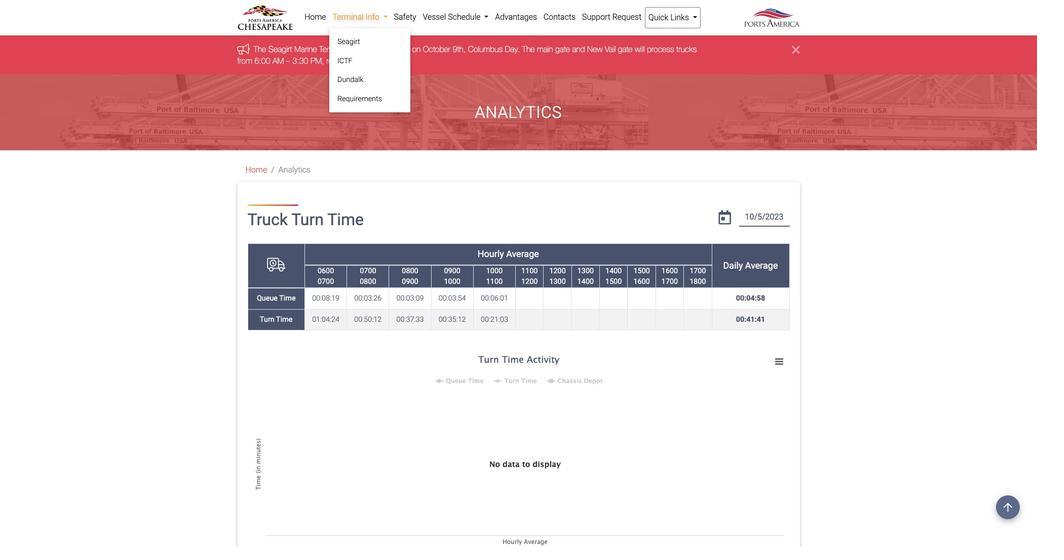 Task type: locate. For each thing, give the bounding box(es) containing it.
gate right vail
[[618, 45, 633, 54]]

1 the from the left
[[254, 45, 266, 54]]

go to top image
[[996, 496, 1020, 520]]

0 vertical spatial 1200
[[550, 267, 566, 275]]

1 horizontal spatial 1500
[[634, 267, 650, 275]]

turn down queue
[[260, 316, 275, 324]]

1 vertical spatial 1400
[[578, 278, 594, 286]]

0 vertical spatial 0900
[[444, 267, 461, 275]]

bullhorn image
[[237, 43, 254, 55]]

1 vertical spatial 1000
[[444, 278, 461, 286]]

0900 up 00:03:09
[[402, 278, 418, 286]]

time for 01:04:24
[[276, 316, 293, 324]]

support
[[582, 12, 611, 22]]

None text field
[[739, 209, 790, 227]]

the
[[254, 45, 266, 54], [522, 45, 535, 54]]

the seagirt marine terminal gates will be open on october 9th, columbus day. the main gate and new vail gate will process trucks from 6:00 am – 3:30 pm, reefers included.
[[237, 45, 697, 65]]

1700 1800
[[690, 267, 706, 286]]

1300
[[578, 267, 594, 275], [550, 278, 566, 286]]

1 vertical spatial home link
[[246, 165, 267, 175]]

terminal
[[333, 12, 364, 22], [319, 45, 347, 54]]

truck turn time
[[248, 210, 364, 230]]

1 horizontal spatial gate
[[618, 45, 633, 54]]

0 horizontal spatial seagirt
[[269, 45, 292, 54]]

0 horizontal spatial home
[[246, 165, 267, 175]]

1 horizontal spatial 1400
[[606, 267, 622, 275]]

1 horizontal spatial analytics
[[475, 103, 562, 122]]

0800
[[402, 267, 418, 275], [360, 278, 376, 286]]

0700 0800
[[360, 267, 376, 286]]

00:41:41
[[736, 316, 765, 324]]

0 vertical spatial home
[[305, 12, 326, 22]]

1 vertical spatial 1700
[[662, 278, 678, 286]]

schedule
[[448, 12, 481, 22]]

0700 down 0600
[[318, 278, 334, 286]]

6:00
[[255, 56, 270, 65]]

1 vertical spatial turn
[[260, 316, 275, 324]]

1 vertical spatial 0700
[[318, 278, 334, 286]]

the right day.
[[522, 45, 535, 54]]

0 vertical spatial 0800
[[402, 267, 418, 275]]

will left process
[[635, 45, 645, 54]]

0 vertical spatial 1300
[[578, 267, 594, 275]]

0 horizontal spatial 0800
[[360, 278, 376, 286]]

vail
[[605, 45, 616, 54]]

00:03:09
[[397, 295, 424, 303]]

will
[[370, 45, 379, 54], [635, 45, 645, 54]]

1 horizontal spatial the
[[522, 45, 535, 54]]

requirements
[[338, 95, 382, 103]]

1 vertical spatial 1300
[[550, 278, 566, 286]]

00:06:01
[[481, 295, 508, 303]]

1400 1500
[[606, 267, 622, 286]]

average
[[506, 249, 539, 260], [745, 260, 778, 271]]

gate left and
[[555, 45, 570, 54]]

0700 up 00:03:26
[[360, 267, 376, 275]]

1 vertical spatial 1600
[[634, 278, 650, 286]]

9th,
[[453, 45, 466, 54]]

0700
[[360, 267, 376, 275], [318, 278, 334, 286]]

2 the from the left
[[522, 45, 535, 54]]

0 vertical spatial turn
[[291, 210, 324, 230]]

1300 left 1300 1400
[[550, 278, 566, 286]]

turn
[[291, 210, 324, 230], [260, 316, 275, 324]]

home
[[305, 12, 326, 22], [246, 165, 267, 175]]

1600 down hourly average daily average
[[634, 278, 650, 286]]

vessel
[[423, 12, 446, 22]]

00:04:58
[[736, 295, 765, 303]]

1600
[[662, 267, 678, 275], [634, 278, 650, 286]]

am
[[273, 56, 284, 65]]

1500 right 1400 1500 at the right of the page
[[634, 267, 650, 275]]

seagirt up am at the top left of the page
[[269, 45, 292, 54]]

1100 up 00:06:01
[[486, 278, 503, 286]]

0 horizontal spatial 1400
[[578, 278, 594, 286]]

1800
[[690, 278, 706, 286]]

analytics
[[475, 103, 562, 122], [279, 165, 311, 175]]

1 vertical spatial terminal
[[319, 45, 347, 54]]

0 horizontal spatial will
[[370, 45, 379, 54]]

0 horizontal spatial the
[[254, 45, 266, 54]]

day.
[[505, 45, 520, 54]]

1500
[[634, 267, 650, 275], [606, 278, 622, 286]]

0 horizontal spatial 1700
[[662, 278, 678, 286]]

0 vertical spatial 1100
[[521, 267, 538, 275]]

2 vertical spatial time
[[276, 316, 293, 324]]

1000 up 00:03:54
[[444, 278, 461, 286]]

0 horizontal spatial 1100
[[486, 278, 503, 286]]

1 vertical spatial time
[[279, 295, 296, 303]]

hourly average daily average
[[478, 249, 778, 271]]

0900
[[444, 267, 461, 275], [402, 278, 418, 286]]

average up 1100 1200
[[506, 249, 539, 260]]

0600
[[318, 267, 334, 275]]

0800 up 00:03:26
[[360, 278, 376, 286]]

main
[[537, 45, 553, 54]]

1 horizontal spatial 1600
[[662, 267, 678, 275]]

1200 left the 1200 1300
[[521, 278, 538, 286]]

0 vertical spatial home link
[[301, 7, 329, 27]]

0 vertical spatial time
[[327, 210, 364, 230]]

new
[[587, 45, 603, 54]]

1 horizontal spatial turn
[[291, 210, 324, 230]]

1500 down hourly average daily average
[[606, 278, 622, 286]]

0 horizontal spatial 1200
[[521, 278, 538, 286]]

seagirt up ictf
[[338, 38, 360, 46]]

will left be
[[370, 45, 379, 54]]

the up 6:00
[[254, 45, 266, 54]]

quick links
[[649, 13, 691, 22]]

0 horizontal spatial analytics
[[279, 165, 311, 175]]

1 horizontal spatial 1000
[[486, 267, 503, 275]]

0800 up 00:03:09
[[402, 267, 418, 275]]

daily
[[723, 260, 743, 271]]

close image
[[792, 44, 800, 56]]

0 horizontal spatial 1600
[[634, 278, 650, 286]]

0 horizontal spatial average
[[506, 249, 539, 260]]

0600 0700
[[318, 267, 334, 286]]

1 vertical spatial 1200
[[521, 278, 538, 286]]

1700
[[690, 267, 706, 275], [662, 278, 678, 286]]

from
[[237, 56, 252, 65]]

1 horizontal spatial 1700
[[690, 267, 706, 275]]

seagirt
[[338, 38, 360, 46], [269, 45, 292, 54]]

1 vertical spatial average
[[745, 260, 778, 271]]

0 horizontal spatial 0700
[[318, 278, 334, 286]]

1700 left 1800
[[662, 278, 678, 286]]

0 horizontal spatial turn
[[260, 316, 275, 324]]

1000
[[486, 267, 503, 275], [444, 278, 461, 286]]

1100 left the 1200 1300
[[521, 267, 538, 275]]

1 horizontal spatial will
[[635, 45, 645, 54]]

1300 1400
[[578, 267, 594, 286]]

0 vertical spatial 1700
[[690, 267, 706, 275]]

3:30
[[293, 56, 308, 65]]

1 vertical spatial 1100
[[486, 278, 503, 286]]

0800 0900
[[402, 267, 418, 286]]

0 horizontal spatial 0900
[[402, 278, 418, 286]]

vessel schedule link
[[420, 7, 492, 27]]

turn right truck
[[291, 210, 324, 230]]

0 vertical spatial 1600
[[662, 267, 678, 275]]

1200 left 1300 1400
[[550, 267, 566, 275]]

1600 right 1500 1600
[[662, 267, 678, 275]]

average right daily
[[745, 260, 778, 271]]

1000 down "hourly"
[[486, 267, 503, 275]]

0 horizontal spatial 1300
[[550, 278, 566, 286]]

1 vertical spatial analytics
[[279, 165, 311, 175]]

1 horizontal spatial 0700
[[360, 267, 376, 275]]

request
[[613, 12, 642, 22]]

columbus
[[468, 45, 503, 54]]

0 horizontal spatial 1000
[[444, 278, 461, 286]]

1 horizontal spatial seagirt
[[338, 38, 360, 46]]

home link
[[301, 7, 329, 27], [246, 165, 267, 175]]

0 horizontal spatial 1500
[[606, 278, 622, 286]]

1 horizontal spatial 0900
[[444, 267, 461, 275]]

–
[[286, 56, 290, 65]]

0900 up 00:03:54
[[444, 267, 461, 275]]

info
[[366, 12, 379, 22]]

0 vertical spatial analytics
[[475, 103, 562, 122]]

terminal up reefers
[[319, 45, 347, 54]]

1700 up 1800
[[690, 267, 706, 275]]

gate
[[555, 45, 570, 54], [618, 45, 633, 54]]

1100
[[521, 267, 538, 275], [486, 278, 503, 286]]

1500 1600
[[634, 267, 650, 286]]

1 horizontal spatial 0800
[[402, 267, 418, 275]]

1 will from the left
[[370, 45, 379, 54]]

0 horizontal spatial gate
[[555, 45, 570, 54]]

1400 left 1500 1600
[[606, 267, 622, 275]]

1300 left 1400 1500 at the right of the page
[[578, 267, 594, 275]]

open
[[393, 45, 410, 54]]

1 vertical spatial 0900
[[402, 278, 418, 286]]

0 vertical spatial terminal
[[333, 12, 364, 22]]

terminal left 'info'
[[333, 12, 364, 22]]

1400 left 1400 1500 at the right of the page
[[578, 278, 594, 286]]



Task type: vqa. For each thing, say whether or not it's contained in the screenshot.
the 20' Flat
no



Task type: describe. For each thing, give the bounding box(es) containing it.
1 vertical spatial 0800
[[360, 278, 376, 286]]

0 vertical spatial 1400
[[606, 267, 622, 275]]

terminal info
[[333, 12, 381, 22]]

00:35:12
[[439, 316, 466, 324]]

1600 1700
[[662, 267, 678, 286]]

2 gate from the left
[[618, 45, 633, 54]]

trucks
[[677, 45, 697, 54]]

dundalk
[[338, 76, 364, 84]]

1200 1300
[[550, 267, 566, 286]]

support request
[[582, 12, 642, 22]]

terminal info link
[[329, 7, 391, 27]]

1 horizontal spatial home
[[305, 12, 326, 22]]

00:08:19
[[312, 295, 340, 303]]

00:21:03
[[481, 316, 508, 324]]

0900 1000
[[444, 267, 461, 286]]

00:50:12
[[354, 316, 382, 324]]

the seagirt marine terminal gates will be open on october 9th, columbus day. the main gate and new vail gate will process trucks from 6:00 am – 3:30 pm, reefers included. link
[[237, 45, 697, 65]]

advantages link
[[492, 7, 540, 27]]

1 horizontal spatial average
[[745, 260, 778, 271]]

1 vertical spatial home
[[246, 165, 267, 175]]

links
[[671, 13, 689, 22]]

safety link
[[391, 7, 420, 27]]

contacts link
[[540, 7, 579, 27]]

quick
[[649, 13, 669, 22]]

0 horizontal spatial home link
[[246, 165, 267, 175]]

seagirt inside the seagirt marine terminal gates will be open on october 9th, columbus day. the main gate and new vail gate will process trucks from 6:00 am – 3:30 pm, reefers included.
[[269, 45, 292, 54]]

gates
[[349, 45, 367, 54]]

hourly
[[478, 249, 504, 260]]

00:03:54
[[439, 295, 466, 303]]

1 horizontal spatial home link
[[301, 7, 329, 27]]

truck
[[248, 210, 288, 230]]

time for 00:08:19
[[279, 295, 296, 303]]

ictf
[[338, 57, 353, 65]]

1 vertical spatial 1500
[[606, 278, 622, 286]]

the seagirt marine terminal gates will be open on october 9th, columbus day. the main gate and new vail gate will process trucks from 6:00 am – 3:30 pm, reefers included. alert
[[0, 36, 1037, 75]]

and
[[572, 45, 585, 54]]

1000 1100
[[486, 267, 503, 286]]

1100 1200
[[521, 267, 538, 286]]

1 horizontal spatial 1100
[[521, 267, 538, 275]]

01:04:24
[[312, 316, 340, 324]]

0 vertical spatial 1500
[[634, 267, 650, 275]]

pm,
[[311, 56, 324, 65]]

included.
[[352, 56, 382, 65]]

marine
[[294, 45, 317, 54]]

0 vertical spatial 0700
[[360, 267, 376, 275]]

support request link
[[579, 7, 645, 27]]

00:03:26
[[354, 295, 382, 303]]

queue
[[257, 295, 278, 303]]

requirements link
[[333, 90, 406, 109]]

terminal inside the seagirt marine terminal gates will be open on october 9th, columbus day. the main gate and new vail gate will process trucks from 6:00 am – 3:30 pm, reefers included.
[[319, 45, 347, 54]]

dundalk link
[[333, 71, 406, 90]]

terminal inside terminal info link
[[333, 12, 364, 22]]

00:37:33
[[397, 316, 424, 324]]

on
[[412, 45, 421, 54]]

queue time
[[257, 295, 296, 303]]

process
[[647, 45, 674, 54]]

seagirt link
[[333, 32, 406, 51]]

vessel schedule
[[423, 12, 483, 22]]

october
[[423, 45, 451, 54]]

advantages
[[495, 12, 537, 22]]

quick links link
[[645, 7, 701, 28]]

reefers
[[326, 56, 349, 65]]

1 horizontal spatial 1200
[[550, 267, 566, 275]]

0 vertical spatial 1000
[[486, 267, 503, 275]]

1 gate from the left
[[555, 45, 570, 54]]

0 vertical spatial average
[[506, 249, 539, 260]]

safety
[[394, 12, 416, 22]]

2 will from the left
[[635, 45, 645, 54]]

turn time
[[260, 316, 293, 324]]

be
[[382, 45, 390, 54]]

contacts
[[544, 12, 576, 22]]

ictf link
[[333, 51, 406, 71]]

calendar day image
[[719, 211, 731, 225]]

1 horizontal spatial 1300
[[578, 267, 594, 275]]



